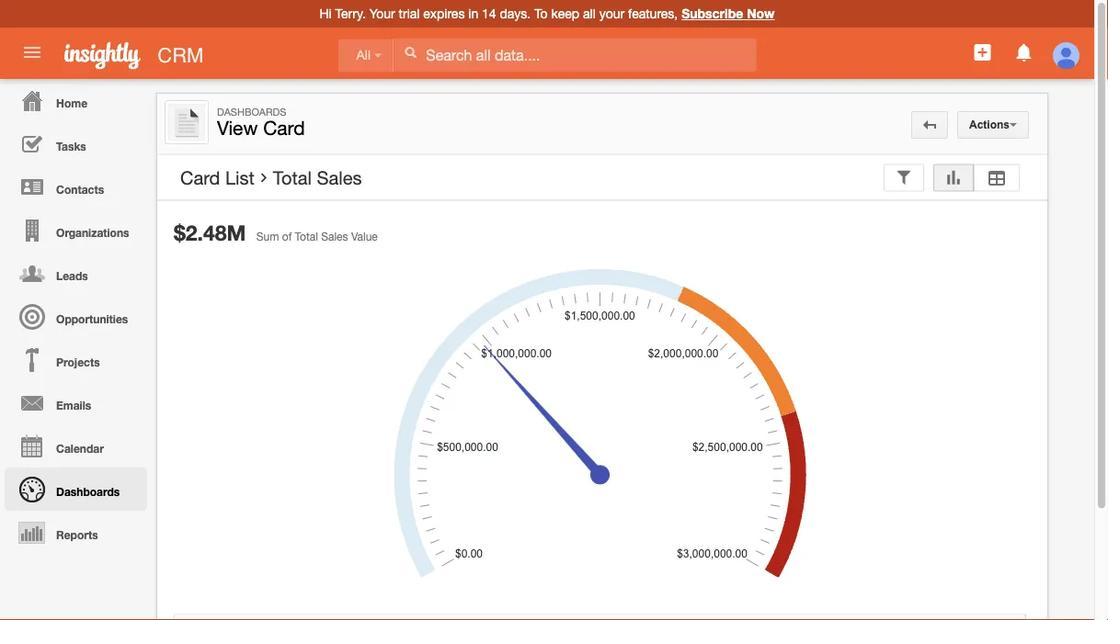 Task type: locate. For each thing, give the bounding box(es) containing it.
0 vertical spatial dashboards
[[217, 106, 286, 118]]

card left list
[[180, 167, 220, 189]]

value
[[351, 230, 378, 243]]

subscribe
[[682, 6, 744, 21]]

1 horizontal spatial card
[[263, 117, 305, 139]]

calendar link
[[5, 425, 147, 468]]

row
[[175, 616, 1026, 621]]

card inside dashboards view card
[[263, 117, 305, 139]]

dashboards right card image in the left of the page
[[217, 106, 286, 118]]

sales
[[317, 167, 362, 189], [321, 230, 348, 243]]

card image
[[168, 104, 205, 141]]

organizations
[[56, 226, 129, 239]]

table image
[[986, 172, 1008, 184]]

all link
[[338, 39, 394, 72]]

navigation
[[0, 79, 147, 555]]

dashboards inside dashboards view card
[[217, 106, 286, 118]]

1 vertical spatial dashboards
[[56, 486, 120, 499]]

card right view
[[263, 117, 305, 139]]

reports link
[[5, 511, 147, 555]]

sales left value
[[321, 230, 348, 243]]

0 horizontal spatial card
[[180, 167, 220, 189]]

trial
[[399, 6, 420, 21]]

1 vertical spatial total
[[295, 230, 318, 243]]

contacts link
[[5, 166, 147, 209]]

actions
[[970, 119, 1010, 131]]

opportunities
[[56, 313, 128, 326]]

total right list
[[273, 167, 312, 189]]

Search all data.... text field
[[394, 39, 756, 72]]

sales up sum of total sales value
[[317, 167, 362, 189]]

total right of
[[295, 230, 318, 243]]

dashboards view card
[[217, 106, 305, 139]]

1 horizontal spatial dashboards
[[217, 106, 286, 118]]

in
[[468, 6, 478, 21]]

0 vertical spatial card
[[263, 117, 305, 139]]

$2.48m
[[174, 220, 246, 246]]

now
[[747, 6, 775, 21]]

list
[[225, 167, 255, 189]]

sum
[[256, 230, 279, 243]]

dashboards up reports link
[[56, 486, 120, 499]]

total sales
[[273, 167, 362, 189]]

view
[[217, 117, 258, 139]]

back image
[[924, 119, 936, 132]]

opportunities link
[[5, 295, 147, 339]]

0 vertical spatial sales
[[317, 167, 362, 189]]

tasks
[[56, 140, 86, 153]]

card
[[263, 117, 305, 139], [180, 167, 220, 189]]

total
[[273, 167, 312, 189], [295, 230, 318, 243]]

subscribe now link
[[682, 6, 775, 21]]

0 horizontal spatial dashboards
[[56, 486, 120, 499]]

leads link
[[5, 252, 147, 295]]

your
[[599, 6, 625, 21]]

calendar
[[56, 442, 104, 455]]

all
[[583, 6, 596, 21]]

dashboards
[[217, 106, 286, 118], [56, 486, 120, 499]]

your
[[369, 6, 395, 21]]



Task type: describe. For each thing, give the bounding box(es) containing it.
filter image
[[896, 172, 913, 184]]

emails link
[[5, 382, 147, 425]]

contacts
[[56, 183, 104, 196]]

1 vertical spatial card
[[180, 167, 220, 189]]

home link
[[5, 79, 147, 122]]

keep
[[551, 6, 580, 21]]

days.
[[500, 6, 531, 21]]

0 vertical spatial total
[[273, 167, 312, 189]]

leads
[[56, 270, 88, 282]]

hi
[[320, 6, 332, 21]]

hi terry. your trial expires in 14 days. to keep all your features, subscribe now
[[320, 6, 775, 21]]

emails
[[56, 399, 91, 412]]

tasks link
[[5, 122, 147, 166]]

dashboards for dashboards view card
[[217, 106, 286, 118]]

chart image
[[946, 172, 962, 184]]

home
[[56, 97, 87, 109]]

all
[[356, 48, 371, 62]]

actions button
[[958, 111, 1029, 139]]

1 vertical spatial sales
[[321, 230, 348, 243]]

sum of total sales value
[[256, 230, 378, 243]]

reports
[[56, 529, 98, 542]]

notifications image
[[1013, 41, 1035, 63]]

dashboards link
[[5, 468, 147, 511]]

14
[[482, 6, 496, 21]]

card list link
[[180, 167, 255, 189]]

terry.
[[335, 6, 366, 21]]

crm
[[158, 43, 204, 67]]

navigation containing home
[[0, 79, 147, 555]]

organizations link
[[5, 209, 147, 252]]

dashboards for dashboards
[[56, 486, 120, 499]]

of
[[282, 230, 292, 243]]

projects link
[[5, 339, 147, 382]]

projects
[[56, 356, 100, 369]]

expires
[[423, 6, 465, 21]]

white image
[[404, 46, 417, 59]]

card list
[[180, 167, 255, 189]]

to
[[535, 6, 548, 21]]

features,
[[628, 6, 678, 21]]



Task type: vqa. For each thing, say whether or not it's contained in the screenshot.
topmost CEO
no



